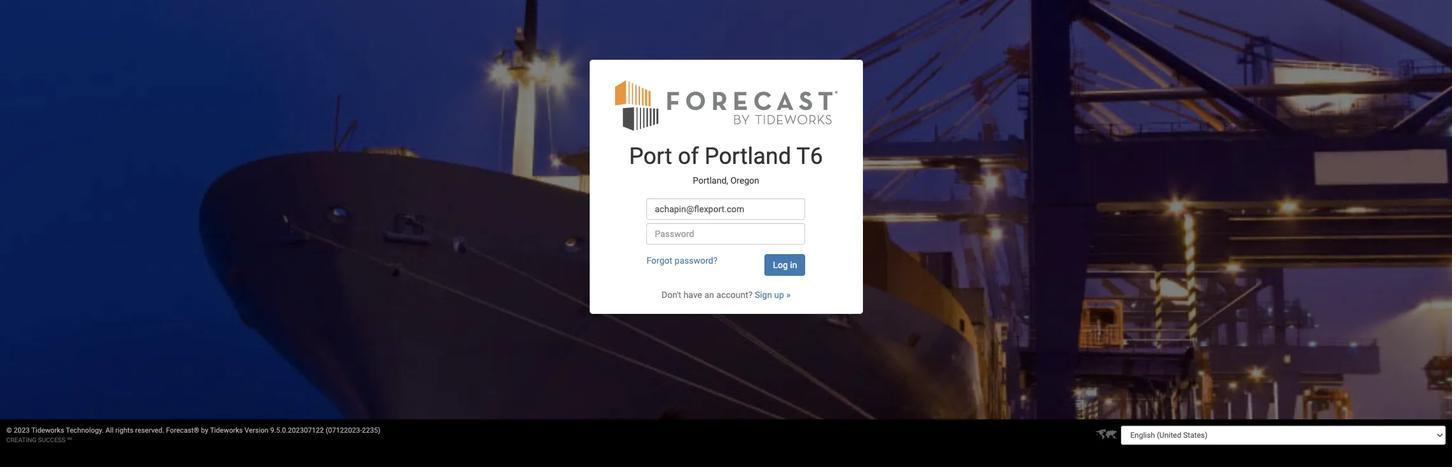 Task type: vqa. For each thing, say whether or not it's contained in the screenshot.
search button
no



Task type: describe. For each thing, give the bounding box(es) containing it.
sign up » link
[[755, 290, 791, 300]]

Password password field
[[647, 223, 806, 245]]

in
[[790, 260, 798, 270]]

password?
[[675, 256, 718, 266]]

»
[[787, 290, 791, 300]]

an
[[705, 290, 714, 300]]

©
[[6, 427, 12, 435]]

rights
[[115, 427, 133, 435]]

version
[[245, 427, 269, 435]]

oregon
[[731, 175, 760, 185]]

of
[[678, 143, 699, 170]]

log
[[773, 260, 788, 270]]

forgot password? link
[[647, 256, 718, 266]]

port
[[629, 143, 673, 170]]

forecast®
[[166, 427, 199, 435]]

all
[[106, 427, 114, 435]]

have
[[684, 290, 703, 300]]

forgot
[[647, 256, 673, 266]]

2023
[[14, 427, 30, 435]]

Email or username text field
[[647, 198, 806, 220]]

℠
[[67, 437, 72, 444]]

forgot password? log in
[[647, 256, 798, 270]]



Task type: locate. For each thing, give the bounding box(es) containing it.
don't
[[662, 290, 682, 300]]

tideworks right by
[[210, 427, 243, 435]]

account?
[[717, 290, 753, 300]]

(07122023-
[[326, 427, 362, 435]]

by
[[201, 427, 208, 435]]

9.5.0.202307122
[[270, 427, 324, 435]]

success
[[38, 437, 66, 444]]

portland
[[705, 143, 792, 170]]

2 tideworks from the left
[[210, 427, 243, 435]]

sign
[[755, 290, 772, 300]]

don't have an account? sign up »
[[662, 290, 791, 300]]

tideworks
[[31, 427, 64, 435], [210, 427, 243, 435]]

technology.
[[66, 427, 104, 435]]

0 horizontal spatial tideworks
[[31, 427, 64, 435]]

1 tideworks from the left
[[31, 427, 64, 435]]

portland,
[[693, 175, 729, 185]]

1 horizontal spatial tideworks
[[210, 427, 243, 435]]

© 2023 tideworks technology. all rights reserved. forecast® by tideworks version 9.5.0.202307122 (07122023-2235) creating success ℠
[[6, 427, 381, 444]]

t6
[[797, 143, 823, 170]]

port of portland t6 portland, oregon
[[629, 143, 823, 185]]

forecast® by tideworks image
[[615, 79, 838, 132]]

creating
[[6, 437, 36, 444]]

tideworks up success at the left bottom of the page
[[31, 427, 64, 435]]

reserved.
[[135, 427, 164, 435]]

up
[[775, 290, 785, 300]]

log in button
[[765, 254, 806, 276]]

2235)
[[362, 427, 381, 435]]



